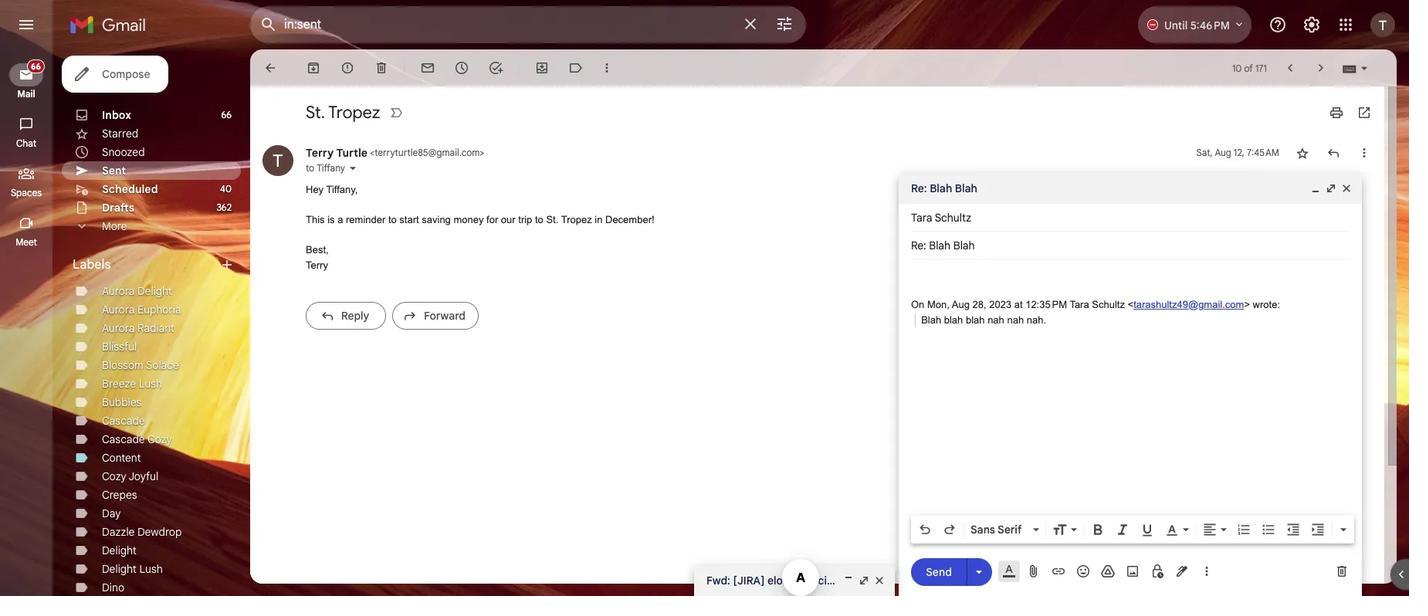 Task type: vqa. For each thing, say whether or not it's contained in the screenshot.
Cascade
yes



Task type: locate. For each thing, give the bounding box(es) containing it.
bold ‪(⌘b)‬ image
[[1090, 522, 1106, 537]]

<
[[370, 147, 375, 158], [1128, 299, 1134, 310]]

schultz
[[935, 211, 971, 225], [1092, 299, 1125, 310]]

12,
[[1234, 147, 1245, 158]]

0 horizontal spatial 66
[[31, 61, 41, 72]]

support image
[[1269, 15, 1287, 34]]

Subject field
[[911, 238, 1350, 253]]

1 horizontal spatial tara
[[1070, 299, 1089, 310]]

to tiffany
[[306, 162, 345, 174]]

blissful link
[[102, 340, 137, 354]]

close image right pop out icon
[[1340, 182, 1353, 195]]

st.
[[306, 102, 325, 123], [546, 214, 558, 225]]

blah down "mon,"
[[944, 314, 963, 325]]

< down subject "field" at the right top of the page
[[1128, 299, 1134, 310]]

362
[[216, 202, 232, 213]]

0 horizontal spatial <
[[370, 147, 375, 158]]

aug
[[1215, 147, 1231, 158], [952, 299, 970, 310]]

lush for delight lush
[[139, 562, 163, 576]]

reply link
[[306, 302, 386, 330]]

tropez left in
[[561, 214, 592, 225]]

to right trip
[[535, 214, 543, 225]]

delight down dazzle
[[102, 544, 137, 557]]

0 horizontal spatial tara
[[911, 211, 932, 225]]

0 horizontal spatial close image
[[873, 574, 886, 587]]

0 vertical spatial tara
[[911, 211, 932, 225]]

0 vertical spatial lush
[[139, 377, 162, 391]]

1 vertical spatial aurora
[[102, 303, 135, 317]]

lush down blossom solace link
[[139, 377, 162, 391]]

schultz down re: blah blah
[[935, 211, 971, 225]]

> left wrote:
[[1244, 299, 1250, 310]]

0 vertical spatial cozy
[[147, 432, 172, 446]]

aurora up the blissful link
[[102, 321, 135, 335]]

terry turtle cell
[[306, 146, 484, 160]]

close image for blah
[[1340, 182, 1353, 195]]

12:35 pm
[[1026, 299, 1067, 310]]

mark as unread image
[[420, 60, 435, 76]]

serif
[[998, 523, 1022, 537]]

3 aurora from the top
[[102, 321, 135, 335]]

blah down 28,
[[966, 314, 985, 325]]

mail heading
[[0, 88, 53, 100]]

lush for breeze lush
[[139, 377, 162, 391]]

start
[[399, 214, 419, 225]]

to left tiffany
[[306, 162, 314, 174]]

terry
[[306, 146, 334, 160], [306, 259, 328, 271]]

indent more ‪(⌘])‬ image
[[1310, 522, 1326, 537]]

aug left 12,
[[1215, 147, 1231, 158]]

0 horizontal spatial cozy
[[102, 469, 126, 483]]

st. down 'archive' image
[[306, 102, 325, 123]]

66 inside navigation
[[31, 61, 41, 72]]

Not starred checkbox
[[1295, 145, 1310, 161]]

close image
[[1340, 182, 1353, 195], [873, 574, 886, 587]]

older image
[[1313, 60, 1329, 76]]

aug inside "cell"
[[1215, 147, 1231, 158]]

cozy up crepes link
[[102, 469, 126, 483]]

terry up to tiffany
[[306, 146, 334, 160]]

eloisefrancis23
[[768, 574, 844, 588]]

66 up mail
[[31, 61, 41, 72]]

0 vertical spatial cascade
[[102, 414, 145, 428]]

nah down 2023
[[988, 314, 1004, 325]]

Message Body text field
[[911, 267, 1350, 511]]

inbox link
[[102, 108, 131, 122]]

clear search image
[[735, 8, 766, 39]]

0 horizontal spatial st.
[[306, 102, 325, 123]]

2 vertical spatial delight
[[102, 562, 137, 576]]

our
[[501, 214, 516, 225]]

1 vertical spatial tropez
[[561, 214, 592, 225]]

more image
[[599, 60, 615, 76]]

cozy up joyful
[[147, 432, 172, 446]]

blissful
[[102, 340, 137, 354]]

0 horizontal spatial schultz
[[935, 211, 971, 225]]

0 vertical spatial st.
[[306, 102, 325, 123]]

close image for eloisefrancis23
[[873, 574, 886, 587]]

sat, aug 12, 7:45 am cell
[[1196, 145, 1279, 161]]

blah down "mon,"
[[921, 314, 941, 325]]

0 vertical spatial aurora
[[102, 284, 135, 298]]

cascade down 'cascade' link
[[102, 432, 145, 446]]

more send options image
[[971, 564, 987, 579]]

close image right pop out image
[[873, 574, 886, 587]]

search in mail image
[[255, 11, 283, 39]]

> inside on mon, aug 28, 2023 at 12:35 pm tara schultz < tarashultz49@gmail.com > wrote: blah blah blah nah nah nah.
[[1244, 299, 1250, 310]]

drafts link
[[102, 201, 134, 215]]

0 vertical spatial 66
[[31, 61, 41, 72]]

radiant
[[137, 321, 174, 335]]

2 nah from the left
[[1007, 314, 1024, 325]]

1 vertical spatial tara
[[1070, 299, 1089, 310]]

to
[[306, 162, 314, 174], [388, 214, 397, 225], [535, 214, 543, 225], [944, 574, 954, 588]]

schultz right 12:35 pm
[[1092, 299, 1125, 310]]

assigned
[[847, 574, 893, 588]]

0 vertical spatial terry
[[306, 146, 334, 160]]

tara right 12:35 pm
[[1070, 299, 1089, 310]]

dazzle
[[102, 525, 135, 539]]

1 vertical spatial close image
[[873, 574, 886, 587]]

attach files image
[[1026, 564, 1042, 579]]

this is a reminder to start saving money for our trip to st. tropez in december!
[[306, 214, 654, 225]]

1 cascade from the top
[[102, 414, 145, 428]]

66
[[31, 61, 41, 72], [221, 109, 232, 120]]

2 terry from the top
[[306, 259, 328, 271]]

more button
[[62, 217, 241, 236]]

delight
[[137, 284, 172, 298], [102, 544, 137, 557], [102, 562, 137, 576]]

aurora up "aurora euphoria" link
[[102, 284, 135, 298]]

0 vertical spatial close image
[[1340, 182, 1353, 195]]

of
[[1244, 62, 1253, 74]]

discard draft ‪(⌘⇧d)‬ image
[[1334, 564, 1350, 579]]

1 horizontal spatial schultz
[[1092, 299, 1125, 310]]

0 vertical spatial <
[[370, 147, 375, 158]]

tara down the re:
[[911, 211, 932, 225]]

labels heading
[[73, 257, 219, 273]]

saving
[[422, 214, 451, 225]]

is
[[328, 214, 335, 225]]

drafts
[[102, 201, 134, 215]]

back to sent mail image
[[263, 60, 278, 76]]

1 vertical spatial lush
[[139, 562, 163, 576]]

lush
[[139, 377, 162, 391], [139, 562, 163, 576]]

1 vertical spatial 66
[[221, 109, 232, 120]]

1 terry from the top
[[306, 146, 334, 160]]

nah down at
[[1007, 314, 1024, 325]]

breeze lush
[[102, 377, 162, 391]]

aug left 28,
[[952, 299, 970, 310]]

tropez up turtle
[[328, 102, 380, 123]]

schultz inside on mon, aug 28, 2023 at 12:35 pm tara schultz < tarashultz49@gmail.com > wrote: blah blah blah nah nah nah.
[[1092, 299, 1125, 310]]

0 vertical spatial aug
[[1215, 147, 1231, 158]]

0 horizontal spatial nah
[[988, 314, 1004, 325]]

1 vertical spatial cascade
[[102, 432, 145, 446]]

cascade
[[102, 414, 145, 428], [102, 432, 145, 446]]

1 horizontal spatial 66
[[221, 109, 232, 120]]

0 vertical spatial tropez
[[328, 102, 380, 123]]

send button
[[911, 558, 967, 586]]

more
[[102, 219, 127, 233]]

terry down best, on the top left
[[306, 259, 328, 271]]

blah
[[944, 314, 963, 325], [966, 314, 985, 325]]

1 vertical spatial >
[[1244, 299, 1250, 310]]

euphoria
[[137, 303, 181, 317]]

1 aurora from the top
[[102, 284, 135, 298]]

reply
[[341, 309, 369, 323]]

1 horizontal spatial cozy
[[147, 432, 172, 446]]

1 vertical spatial st.
[[546, 214, 558, 225]]

cascade down the 'bubbles' link
[[102, 414, 145, 428]]

1 horizontal spatial aug
[[1215, 147, 1231, 158]]

reminder
[[346, 214, 386, 225]]

1 vertical spatial schultz
[[1092, 299, 1125, 310]]

delight up the euphoria
[[137, 284, 172, 298]]

> up this is a reminder to start saving money for our trip to st. tropez in december!
[[480, 147, 484, 158]]

st. right trip
[[546, 214, 558, 225]]

1 horizontal spatial blah
[[966, 314, 985, 325]]

navigation
[[0, 49, 54, 596]]

1 horizontal spatial nah
[[1007, 314, 1024, 325]]

1 vertical spatial terry
[[306, 259, 328, 271]]

archive image
[[306, 60, 321, 76]]

1 horizontal spatial tropez
[[561, 214, 592, 225]]

66 up 40
[[221, 109, 232, 120]]

cozy
[[147, 432, 172, 446], [102, 469, 126, 483]]

< right turtle
[[370, 147, 375, 158]]

aurora down aurora delight on the left of page
[[102, 303, 135, 317]]

16
[[930, 574, 941, 588]]

close image inside re: blah blah dialog
[[1340, 182, 1353, 195]]

tara
[[911, 211, 932, 225], [1070, 299, 1089, 310]]

1 vertical spatial <
[[1128, 299, 1134, 310]]

aurora for aurora radiant
[[102, 321, 135, 335]]

1 horizontal spatial >
[[1244, 299, 1250, 310]]

blossom solace
[[102, 358, 179, 372]]

blah up tara schultz
[[955, 181, 977, 195]]

1 horizontal spatial <
[[1128, 299, 1134, 310]]

0 horizontal spatial aug
[[952, 299, 970, 310]]

st. tropez
[[306, 102, 380, 123]]

delight for delight link
[[102, 544, 137, 557]]

tiffany,
[[326, 184, 358, 195]]

171
[[1255, 62, 1267, 74]]

2 aurora from the top
[[102, 303, 135, 317]]

dino
[[102, 581, 124, 595]]

labels image
[[568, 60, 584, 76]]

0 horizontal spatial blah
[[944, 314, 963, 325]]

cascade for cascade cozy
[[102, 432, 145, 446]]

joyful
[[129, 469, 158, 483]]

to right 16
[[944, 574, 954, 588]]

delight down delight link
[[102, 562, 137, 576]]

7:45 am
[[1247, 147, 1279, 158]]

1 vertical spatial delight
[[102, 544, 137, 557]]

terry turtle < terryturtle85@gmail.com >
[[306, 146, 484, 160]]

[jira]
[[733, 574, 765, 588]]

compose
[[102, 67, 150, 81]]

0 horizontal spatial tropez
[[328, 102, 380, 123]]

crepes
[[102, 488, 137, 502]]

2 vertical spatial aurora
[[102, 321, 135, 335]]

0 horizontal spatial >
[[480, 147, 484, 158]]

0 vertical spatial >
[[480, 147, 484, 158]]

minimize image
[[1310, 182, 1322, 195]]

spaces heading
[[0, 187, 53, 199]]

1 vertical spatial cozy
[[102, 469, 126, 483]]

1 horizontal spatial st.
[[546, 214, 558, 225]]

2 cascade from the top
[[102, 432, 145, 446]]

nah
[[988, 314, 1004, 325], [1007, 314, 1024, 325]]

2023
[[989, 299, 1012, 310]]

navigation containing mail
[[0, 49, 54, 596]]

blah
[[930, 181, 952, 195], [955, 181, 977, 195], [921, 314, 941, 325]]

1 horizontal spatial close image
[[1340, 182, 1353, 195]]

settings image
[[1303, 15, 1321, 34]]

lush down the dewdrop
[[139, 562, 163, 576]]

minimize image
[[842, 574, 855, 587]]

main menu image
[[17, 15, 36, 34]]

0 vertical spatial schultz
[[935, 211, 971, 225]]

aurora delight
[[102, 284, 172, 298]]

1 vertical spatial aug
[[952, 299, 970, 310]]



Task type: describe. For each thing, give the bounding box(es) containing it.
content
[[102, 451, 141, 465]]

bulleted list ‪(⌘⇧8)‬ image
[[1261, 522, 1276, 537]]

1 blah from the left
[[944, 314, 963, 325]]

starred
[[102, 127, 138, 141]]

this
[[306, 214, 325, 225]]

hey
[[306, 184, 324, 195]]

best,
[[306, 244, 329, 256]]

aurora for aurora euphoria
[[102, 303, 135, 317]]

send
[[926, 565, 952, 579]]

indent less ‪(⌘[)‬ image
[[1286, 522, 1301, 537]]

on mon, aug 28, 2023 at 12:35 pm tara schultz < tarashultz49@gmail.com > wrote: blah blah blah nah nah nah.
[[911, 299, 1280, 325]]

delight for delight lush
[[102, 562, 137, 576]]

insert files using drive image
[[1100, 564, 1116, 579]]

tarashultz49@gmail.com
[[1134, 299, 1244, 310]]

blah right the re:
[[930, 181, 952, 195]]

tara inside on mon, aug 28, 2023 at 12:35 pm tara schultz < tarashultz49@gmail.com > wrote: blah blah blah nah nah nah.
[[1070, 299, 1089, 310]]

10
[[1232, 62, 1242, 74]]

cozy joyful
[[102, 469, 158, 483]]

best, terry
[[306, 244, 329, 271]]

cozy joyful link
[[102, 469, 158, 483]]

undo ‪(⌘z)‬ image
[[917, 522, 933, 537]]

10 of 171
[[1232, 62, 1267, 74]]

show details image
[[348, 164, 357, 173]]

< inside 'terry turtle < terryturtle85@gmail.com >'
[[370, 147, 375, 158]]

2 blah from the left
[[966, 314, 985, 325]]

breeze
[[102, 377, 136, 391]]

crepes link
[[102, 488, 137, 502]]

tara schultz
[[911, 211, 971, 225]]

sans serif option
[[967, 522, 1030, 537]]

sans
[[971, 523, 995, 537]]

snoozed link
[[102, 145, 145, 159]]

sat,
[[1196, 147, 1213, 158]]

pop out image
[[858, 574, 870, 587]]

day link
[[102, 507, 121, 520]]

toggle confidential mode image
[[1150, 564, 1165, 579]]

inbox
[[102, 108, 131, 122]]

1 nah from the left
[[988, 314, 1004, 325]]

0 vertical spatial delight
[[137, 284, 172, 298]]

more options image
[[1202, 564, 1211, 579]]

content link
[[102, 451, 141, 465]]

compose button
[[62, 56, 169, 93]]

a
[[338, 214, 343, 225]]

dazzle dewdrop
[[102, 525, 182, 539]]

forward
[[424, 309, 466, 323]]

to left start on the left of the page
[[388, 214, 397, 225]]

move to inbox image
[[534, 60, 550, 76]]

cascade cozy
[[102, 432, 172, 446]]

blah inside on mon, aug 28, 2023 at 12:35 pm tara schultz < tarashultz49@gmail.com > wrote: blah blah blah nah nah nah.
[[921, 314, 941, 325]]

redo ‪(⌘y)‬ image
[[942, 522, 957, 537]]

insert emoji ‪(⌘⇧2)‬ image
[[1076, 564, 1091, 579]]

re: blah blah
[[911, 181, 977, 195]]

turtle
[[336, 146, 368, 160]]

tiffany
[[317, 162, 345, 174]]

delight lush
[[102, 562, 163, 576]]

aurora euphoria link
[[102, 303, 181, 317]]

66 link
[[9, 59, 45, 86]]

sent
[[102, 164, 126, 178]]

40
[[220, 183, 232, 195]]

add to tasks image
[[488, 60, 503, 76]]

snoozed
[[102, 145, 145, 159]]

meet heading
[[0, 236, 53, 249]]

aurora euphoria
[[102, 303, 181, 317]]

scheduled link
[[102, 182, 158, 196]]

terryturtle85@gmail.com
[[375, 147, 480, 158]]

in
[[595, 214, 603, 225]]

meet
[[16, 236, 37, 248]]

hey tiffany,
[[306, 184, 358, 195]]

for
[[487, 214, 498, 225]]

scheduled
[[102, 182, 158, 196]]

more formatting options image
[[1336, 522, 1351, 537]]

trip
[[518, 214, 532, 225]]

solace
[[146, 358, 179, 372]]

labels
[[73, 257, 111, 273]]

insert signature image
[[1174, 564, 1190, 579]]

cascade link
[[102, 414, 145, 428]]

> inside 'terry turtle < terryturtle85@gmail.com >'
[[480, 147, 484, 158]]

snooze image
[[454, 60, 469, 76]]

select input tool image
[[1360, 62, 1369, 74]]

gtms-
[[895, 574, 930, 588]]

dino link
[[102, 581, 124, 595]]

blossom
[[102, 358, 143, 372]]

you
[[957, 574, 976, 588]]

report spam image
[[340, 60, 355, 76]]

sat, aug 12, 7:45 am
[[1196, 147, 1279, 158]]

italic ‪(⌘i)‬ image
[[1115, 522, 1130, 537]]

delete image
[[374, 60, 389, 76]]

tarashultz49@gmail.com link
[[1134, 299, 1244, 310]]

pop out image
[[1325, 182, 1337, 195]]

nah.
[[1027, 314, 1046, 325]]

aurora for aurora delight
[[102, 284, 135, 298]]

gmail image
[[69, 9, 154, 40]]

dazzle dewdrop link
[[102, 525, 182, 539]]

advanced search options image
[[769, 8, 800, 39]]

on
[[911, 299, 925, 310]]

re: blah blah dialog
[[899, 173, 1362, 596]]

wrote:
[[1253, 299, 1280, 310]]

insert photo image
[[1125, 564, 1140, 579]]

money
[[454, 214, 484, 225]]

dewdrop
[[137, 525, 182, 539]]

starred link
[[102, 127, 138, 141]]

underline ‪(⌘u)‬ image
[[1140, 523, 1155, 538]]

not starred image
[[1295, 145, 1310, 161]]

sans serif
[[971, 523, 1022, 537]]

insert link ‪(⌘k)‬ image
[[1051, 564, 1066, 579]]

aurora radiant
[[102, 321, 174, 335]]

aurora radiant link
[[102, 321, 174, 335]]

re:
[[911, 181, 927, 195]]

aug inside on mon, aug 28, 2023 at 12:35 pm tara schultz < tarashultz49@gmail.com > wrote: blah blah blah nah nah nah.
[[952, 299, 970, 310]]

cascade for 'cascade' link
[[102, 414, 145, 428]]

fwd:
[[707, 574, 730, 588]]

newer image
[[1283, 60, 1298, 76]]

numbered list ‪(⌘⇧7)‬ image
[[1236, 522, 1252, 537]]

Search in mail text field
[[284, 17, 732, 32]]

blossom solace link
[[102, 358, 179, 372]]

at
[[1014, 299, 1023, 310]]

28,
[[972, 299, 986, 310]]

december!
[[605, 214, 654, 225]]

forward link
[[392, 302, 479, 330]]

spaces
[[11, 187, 42, 198]]

bubbles
[[102, 395, 142, 409]]

< inside on mon, aug 28, 2023 at 12:35 pm tara schultz < tarashultz49@gmail.com > wrote: blah blah blah nah nah nah.
[[1128, 299, 1134, 310]]

formatting options toolbar
[[911, 516, 1354, 544]]

bubbles link
[[102, 395, 142, 409]]

mail
[[17, 88, 35, 100]]

day
[[102, 507, 121, 520]]

terry inside best, terry
[[306, 259, 328, 271]]

sent link
[[102, 164, 126, 178]]

chat
[[16, 137, 36, 149]]

delight link
[[102, 544, 137, 557]]

chat heading
[[0, 137, 53, 150]]

aurora delight link
[[102, 284, 172, 298]]

breeze lush link
[[102, 377, 162, 391]]

Search in mail search field
[[250, 6, 806, 43]]



